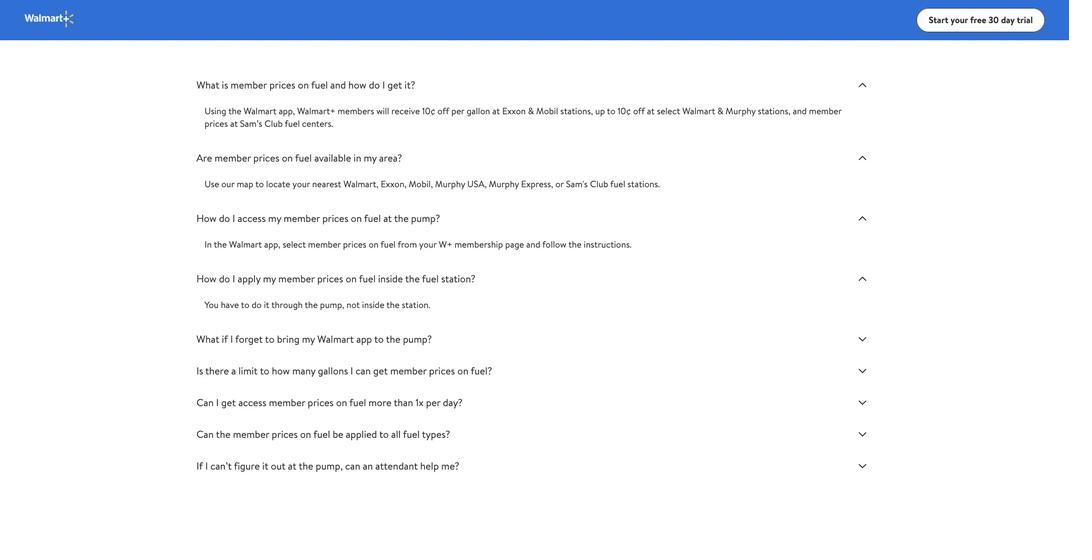 Task type: locate. For each thing, give the bounding box(es) containing it.
2 & from the left
[[718, 105, 724, 117]]

off right up
[[633, 105, 645, 117]]

sam's
[[240, 117, 262, 130]]

0 vertical spatial per
[[452, 105, 465, 117]]

1 horizontal spatial and
[[527, 238, 541, 251]]

members
[[338, 105, 374, 117]]

can down is
[[197, 396, 214, 409]]

pump? for how do i access my member prices on fuel at the pump?
[[411, 211, 440, 225]]

your left free
[[951, 13, 969, 26]]

app, inside using the walmart app, walmart+ members will receive 10¢ off per gallon at exxon & mobil stations, up to 10¢ off at select walmart & murphy stations, and member prices at sam's club fuel centers.
[[279, 105, 295, 117]]

1 what from the top
[[197, 78, 219, 92]]

how
[[349, 78, 367, 92], [272, 364, 290, 378]]

2 stations, from the left
[[758, 105, 791, 117]]

0 vertical spatial how
[[197, 211, 217, 225]]

2 vertical spatial your
[[419, 238, 437, 251]]

to
[[607, 105, 616, 117], [256, 178, 264, 190], [241, 299, 250, 311], [265, 332, 275, 346], [375, 332, 384, 346], [260, 364, 270, 378], [380, 427, 389, 441]]

how for how do i apply my member prices on fuel inside the fuel station?
[[197, 272, 217, 285]]

get left it?
[[388, 78, 402, 92]]

have
[[221, 299, 239, 311]]

0 horizontal spatial murphy
[[435, 178, 465, 190]]

select inside using the walmart app, walmart+ members will receive 10¢ off per gallon at exxon & mobil stations, up to 10¢ off at select walmart & murphy stations, and member prices at sam's club fuel centers.
[[657, 105, 681, 117]]

my
[[364, 151, 377, 165], [268, 211, 281, 225], [263, 272, 276, 285], [302, 332, 315, 346]]

do up will on the left of the page
[[369, 78, 380, 92]]

station?
[[441, 272, 476, 285]]

1 vertical spatial access
[[238, 396, 267, 409]]

your left w+
[[419, 238, 437, 251]]

fuel right all
[[403, 427, 420, 441]]

off left the gallon
[[438, 105, 450, 117]]

can right gallons
[[356, 364, 371, 378]]

pump, down 'can the member prices on fuel be applied to all fuel types?' at left bottom
[[316, 459, 343, 473]]

how up you
[[197, 272, 217, 285]]

your
[[951, 13, 969, 26], [293, 178, 310, 190], [419, 238, 437, 251]]

at
[[493, 105, 500, 117], [647, 105, 655, 117], [230, 117, 238, 130], [384, 211, 392, 225], [288, 459, 297, 473]]

can the member prices on fuel be applied to all fuel types? image
[[857, 428, 869, 440]]

instructions.
[[584, 238, 632, 251]]

&
[[528, 105, 534, 117], [718, 105, 724, 117]]

app, for prices
[[279, 105, 295, 117]]

it left through
[[264, 299, 270, 311]]

using the walmart app, walmart+ members will receive 10¢ off per gallon at exxon & mobil stations, up to 10¢ off at select walmart & murphy stations, and member prices at sam's club fuel centers.
[[205, 105, 842, 130]]

0 vertical spatial app,
[[279, 105, 295, 117]]

and
[[330, 78, 346, 92], [793, 105, 807, 117], [527, 238, 541, 251]]

1 vertical spatial it
[[262, 459, 269, 473]]

per
[[452, 105, 465, 117], [426, 396, 441, 409]]

1 vertical spatial what
[[197, 332, 219, 346]]

can
[[356, 364, 371, 378], [345, 459, 361, 473]]

fuel?
[[471, 364, 493, 378]]

0 vertical spatial and
[[330, 78, 346, 92]]

is
[[197, 364, 203, 378]]

0 vertical spatial pump,
[[320, 299, 345, 311]]

to right up
[[607, 105, 616, 117]]

prices inside using the walmart app, walmart+ members will receive 10¢ off per gallon at exxon & mobil stations, up to 10¢ off at select walmart & murphy stations, and member prices at sam's club fuel centers.
[[205, 117, 228, 130]]

get up more
[[373, 364, 388, 378]]

to right limit on the bottom left
[[260, 364, 270, 378]]

pump, left not
[[320, 299, 345, 311]]

pump,
[[320, 299, 345, 311], [316, 459, 343, 473]]

what is member prices on fuel and how do i get it? image
[[857, 79, 869, 91]]

select
[[657, 105, 681, 117], [283, 238, 306, 251]]

usa,
[[468, 178, 487, 190]]

murphy
[[726, 105, 756, 117], [435, 178, 465, 190], [489, 178, 519, 190]]

10¢ right up
[[618, 105, 631, 117]]

mobil,
[[409, 178, 433, 190]]

do down 'our'
[[219, 211, 230, 225]]

access down limit on the bottom left
[[238, 396, 267, 409]]

can for can i get access member prices on fuel more than 1x per day?
[[197, 396, 214, 409]]

0 vertical spatial select
[[657, 105, 681, 117]]

2 10¢ from the left
[[618, 105, 631, 117]]

how up members
[[349, 78, 367, 92]]

0 vertical spatial what
[[197, 78, 219, 92]]

2 horizontal spatial your
[[951, 13, 969, 26]]

the right app in the left bottom of the page
[[386, 332, 401, 346]]

can left an
[[345, 459, 361, 473]]

how left many
[[272, 364, 290, 378]]

0 vertical spatial your
[[951, 13, 969, 26]]

1 horizontal spatial club
[[590, 178, 609, 190]]

access for i
[[238, 211, 266, 225]]

2 can from the top
[[197, 427, 214, 441]]

10¢ right receive
[[422, 105, 436, 117]]

start your free 30 day trial
[[929, 13, 1033, 26]]

0 horizontal spatial &
[[528, 105, 534, 117]]

1 vertical spatial can
[[197, 427, 214, 441]]

app,
[[279, 105, 295, 117], [264, 238, 281, 251]]

day?
[[443, 396, 463, 409]]

0 vertical spatial pump?
[[411, 211, 440, 225]]

using
[[205, 105, 226, 117]]

1 vertical spatial get
[[373, 364, 388, 378]]

pump? up in the walmart app, select member prices on fuel from your w+ membership page and follow the instructions.
[[411, 211, 440, 225]]

fuel left centers.
[[285, 117, 300, 130]]

get for it?
[[388, 78, 402, 92]]

inside up the station.
[[378, 272, 403, 285]]

my right bring at the left of the page
[[302, 332, 315, 346]]

1 vertical spatial pump?
[[403, 332, 432, 346]]

0 vertical spatial it
[[264, 299, 270, 311]]

is there a limit to how many gallons i can get member prices on fuel? image
[[857, 365, 869, 377]]

club right sam's
[[590, 178, 609, 190]]

1 vertical spatial how
[[197, 272, 217, 285]]

club inside using the walmart app, walmart+ members will receive 10¢ off per gallon at exxon & mobil stations, up to 10¢ off at select walmart & murphy stations, and member prices at sam's club fuel centers.
[[265, 117, 283, 130]]

1 horizontal spatial select
[[657, 105, 681, 117]]

fuel left station?
[[422, 272, 439, 285]]

0 vertical spatial can
[[356, 364, 371, 378]]

0 vertical spatial club
[[265, 117, 283, 130]]

0 horizontal spatial how
[[272, 364, 290, 378]]

can
[[197, 396, 214, 409], [197, 427, 214, 441]]

what left is
[[197, 78, 219, 92]]

walmart
[[244, 105, 277, 117], [683, 105, 716, 117], [229, 238, 262, 251], [318, 332, 354, 346]]

0 horizontal spatial club
[[265, 117, 283, 130]]

how up in
[[197, 211, 217, 225]]

prices
[[270, 78, 296, 92], [205, 117, 228, 130], [254, 151, 280, 165], [323, 211, 349, 225], [343, 238, 367, 251], [317, 272, 343, 285], [429, 364, 455, 378], [308, 396, 334, 409], [272, 427, 298, 441]]

access for get
[[238, 396, 267, 409]]

can i get access member prices on fuel more than 1x per day? image
[[857, 397, 869, 409]]

to right map
[[256, 178, 264, 190]]

on down is there a limit to how many gallons i can get member prices on fuel?
[[336, 396, 347, 409]]

1 vertical spatial select
[[283, 238, 306, 251]]

can i get access member prices on fuel more than 1x per day?
[[197, 396, 463, 409]]

1 vertical spatial how
[[272, 364, 290, 378]]

the left the station.
[[387, 299, 400, 311]]

1 can from the top
[[197, 396, 214, 409]]

your right locate
[[293, 178, 310, 190]]

can for i
[[356, 364, 371, 378]]

pump? down the station.
[[403, 332, 432, 346]]

1x
[[416, 396, 424, 409]]

get for member
[[373, 364, 388, 378]]

1 vertical spatial inside
[[362, 299, 385, 311]]

2 horizontal spatial murphy
[[726, 105, 756, 117]]

benefit
[[527, 23, 572, 43]]

the right 'out' at the left of page
[[299, 459, 313, 473]]

club
[[265, 117, 283, 130], [590, 178, 609, 190]]

1 horizontal spatial stations,
[[758, 105, 791, 117]]

per right 1x
[[426, 396, 441, 409]]

fuel
[[311, 78, 328, 92], [285, 117, 300, 130], [295, 151, 312, 165], [611, 178, 626, 190], [364, 211, 381, 225], [381, 238, 396, 251], [359, 272, 376, 285], [422, 272, 439, 285], [350, 396, 366, 409], [314, 427, 330, 441], [403, 427, 420, 441]]

the
[[229, 105, 242, 117], [394, 211, 409, 225], [214, 238, 227, 251], [569, 238, 582, 251], [406, 272, 420, 285], [305, 299, 318, 311], [387, 299, 400, 311], [386, 332, 401, 346], [216, 427, 231, 441], [299, 459, 313, 473]]

what for what is member prices on fuel and how do i get it?
[[197, 78, 219, 92]]

the inside using the walmart app, walmart+ members will receive 10¢ off per gallon at exxon & mobil stations, up to 10¢ off at select walmart & murphy stations, and member prices at sam's club fuel centers.
[[229, 105, 242, 117]]

0 horizontal spatial 10¢
[[422, 105, 436, 117]]

what
[[197, 78, 219, 92], [197, 332, 219, 346]]

1 vertical spatial can
[[345, 459, 361, 473]]

1 off from the left
[[438, 105, 450, 117]]

exxon
[[502, 105, 526, 117]]

1 how from the top
[[197, 211, 217, 225]]

1 vertical spatial your
[[293, 178, 310, 190]]

day
[[1002, 13, 1015, 26]]

1 horizontal spatial how
[[349, 78, 367, 92]]

fuel down walmart,
[[364, 211, 381, 225]]

2 how from the top
[[197, 272, 217, 285]]

0 horizontal spatial stations,
[[561, 105, 593, 117]]

2 horizontal spatial and
[[793, 105, 807, 117]]

access down map
[[238, 211, 266, 225]]

0 horizontal spatial off
[[438, 105, 450, 117]]

fuel left available
[[295, 151, 312, 165]]

it left 'out' at the left of page
[[262, 459, 269, 473]]

0 vertical spatial access
[[238, 211, 266, 225]]

nearest
[[312, 178, 342, 190]]

1 horizontal spatial off
[[633, 105, 645, 117]]

on up locate
[[282, 151, 293, 165]]

1 vertical spatial app,
[[264, 238, 281, 251]]

on up walmart+ at top left
[[298, 78, 309, 92]]

how do i apply my member prices on fuel inside the fuel station? image
[[857, 273, 869, 285]]

1 horizontal spatial 10¢
[[618, 105, 631, 117]]

start your free 30 day trial button
[[917, 8, 1046, 32]]

off
[[438, 105, 450, 117], [633, 105, 645, 117]]

pump?
[[411, 211, 440, 225], [403, 332, 432, 346]]

the right 'using'
[[229, 105, 242, 117]]

how
[[197, 211, 217, 225], [197, 272, 217, 285]]

member inside using the walmart app, walmart+ members will receive 10¢ off per gallon at exxon & mobil stations, up to 10¢ off at select walmart & murphy stations, and member prices at sam's club fuel centers.
[[809, 105, 842, 117]]

how do i access my member prices on fuel at the pump? image
[[857, 212, 869, 225]]

use our map to locate your nearest walmart, exxon, mobil, murphy usa, murphy express, or sam's club fuel stations.
[[205, 178, 660, 190]]

inside right not
[[362, 299, 385, 311]]

per left the gallon
[[452, 105, 465, 117]]

inside
[[378, 272, 403, 285], [362, 299, 385, 311]]

what left if
[[197, 332, 219, 346]]

per inside using the walmart app, walmart+ members will receive 10¢ off per gallon at exxon & mobil stations, up to 10¢ off at select walmart & murphy stations, and member prices at sam's club fuel centers.
[[452, 105, 465, 117]]

2 what from the top
[[197, 332, 219, 346]]

are
[[197, 151, 212, 165]]

club right sam's
[[265, 117, 283, 130]]

0 vertical spatial get
[[388, 78, 402, 92]]

0 horizontal spatial per
[[426, 396, 441, 409]]

i
[[383, 78, 385, 92], [233, 211, 235, 225], [233, 272, 235, 285], [230, 332, 233, 346], [351, 364, 353, 378], [216, 396, 219, 409], [205, 459, 208, 473]]

the right through
[[305, 299, 318, 311]]

1 vertical spatial and
[[793, 105, 807, 117]]

0 vertical spatial can
[[197, 396, 214, 409]]

what is member prices on fuel and how do i get it?
[[197, 78, 416, 92]]

you have to do it through the pump, not inside the station.
[[205, 299, 431, 311]]

on left be
[[300, 427, 311, 441]]

me?
[[442, 459, 460, 473]]

can the member prices on fuel be applied to all fuel types?
[[197, 427, 450, 441]]

get down a
[[221, 396, 236, 409]]

1 horizontal spatial per
[[452, 105, 465, 117]]

fuel left be
[[314, 427, 330, 441]]

can up if
[[197, 427, 214, 441]]

be
[[333, 427, 344, 441]]

many
[[292, 364, 316, 378]]

is
[[222, 78, 228, 92]]

0 vertical spatial inside
[[378, 272, 403, 285]]

0 horizontal spatial and
[[330, 78, 346, 92]]

1 horizontal spatial &
[[718, 105, 724, 117]]



Task type: describe. For each thing, give the bounding box(es) containing it.
fuel up not
[[359, 272, 376, 285]]

the up from
[[394, 211, 409, 225]]

limit
[[239, 364, 258, 378]]

app, for access
[[264, 238, 281, 251]]

out
[[271, 459, 286, 473]]

0 horizontal spatial your
[[293, 178, 310, 190]]

1 vertical spatial club
[[590, 178, 609, 190]]

how do i access my member prices on fuel at the pump?
[[197, 211, 440, 225]]

express,
[[521, 178, 554, 190]]

an
[[363, 459, 373, 473]]

follow
[[543, 238, 567, 251]]

centers.
[[302, 117, 333, 130]]

2 vertical spatial and
[[527, 238, 541, 251]]

fuel up walmart+ at top left
[[311, 78, 328, 92]]

are member prices on fuel available in my area? image
[[857, 152, 869, 164]]

through
[[272, 299, 303, 311]]

forget
[[235, 332, 263, 346]]

can for can the member prices on fuel be applied to all fuel types?
[[197, 427, 214, 441]]

it for out
[[262, 459, 269, 473]]

to left bring at the left of the page
[[265, 332, 275, 346]]

to left all
[[380, 427, 389, 441]]

map
[[237, 178, 254, 190]]

2 vertical spatial get
[[221, 396, 236, 409]]

what for what if i forget to bring my walmart app to the pump?
[[197, 332, 219, 346]]

from
[[398, 238, 417, 251]]

help
[[420, 459, 439, 473]]

are member prices on fuel available in my area?
[[197, 151, 402, 165]]

1 horizontal spatial your
[[419, 238, 437, 251]]

1 vertical spatial per
[[426, 396, 441, 409]]

pump? for what if i forget to bring my walmart app to the pump?
[[403, 332, 432, 346]]

page
[[505, 238, 524, 251]]

fuel
[[498, 23, 523, 43]]

do right have
[[252, 299, 262, 311]]

bring
[[277, 332, 300, 346]]

inside for fuel
[[378, 272, 403, 285]]

fuel left more
[[350, 396, 366, 409]]

on left from
[[369, 238, 379, 251]]

figure
[[234, 459, 260, 473]]

in
[[354, 151, 362, 165]]

is there a limit to how many gallons i can get member prices on fuel?
[[197, 364, 493, 378]]

apply
[[238, 272, 261, 285]]

can for pump,
[[345, 459, 361, 473]]

my right in
[[364, 151, 377, 165]]

attendant
[[376, 459, 418, 473]]

walmart,
[[344, 178, 379, 190]]

2 off from the left
[[633, 105, 645, 117]]

inside for not
[[362, 299, 385, 311]]

mobil
[[537, 105, 559, 117]]

if
[[197, 459, 203, 473]]

what if i forget to bring my walmart app to the pump?
[[197, 332, 432, 346]]

what if i forget to bring my walmart app to the pump? image
[[857, 333, 869, 345]]

a
[[231, 364, 236, 378]]

do left apply
[[219, 272, 230, 285]]

on down walmart,
[[351, 211, 362, 225]]

membership
[[455, 238, 503, 251]]

on up not
[[346, 272, 357, 285]]

on left fuel?
[[458, 364, 469, 378]]

0 horizontal spatial select
[[283, 238, 306, 251]]

our
[[221, 178, 235, 190]]

start
[[929, 13, 949, 26]]

0 vertical spatial how
[[349, 78, 367, 92]]

gallons
[[318, 364, 348, 378]]

w+
[[439, 238, 453, 251]]

the up the station.
[[406, 272, 420, 285]]

to inside using the walmart app, walmart+ members will receive 10¢ off per gallon at exxon & mobil stations, up to 10¢ off at select walmart & murphy stations, and member prices at sam's club fuel centers.
[[607, 105, 616, 117]]

walmart+
[[297, 105, 336, 117]]

1 vertical spatial pump,
[[316, 459, 343, 473]]

1 & from the left
[[528, 105, 534, 117]]

murphy inside using the walmart app, walmart+ members will receive 10¢ off per gallon at exxon & mobil stations, up to 10¢ off at select walmart & murphy stations, and member prices at sam's club fuel centers.
[[726, 105, 756, 117]]

how do i apply my member prices on fuel inside the fuel station?
[[197, 272, 476, 285]]

sam's
[[566, 178, 588, 190]]

fuel benefit
[[498, 23, 572, 43]]

trial
[[1017, 13, 1033, 26]]

area?
[[379, 151, 402, 165]]

1 10¢ from the left
[[422, 105, 436, 117]]

30
[[989, 13, 999, 26]]

and inside using the walmart app, walmart+ members will receive 10¢ off per gallon at exxon & mobil stations, up to 10¢ off at select walmart & murphy stations, and member prices at sam's club fuel centers.
[[793, 105, 807, 117]]

use
[[205, 178, 219, 190]]

or
[[556, 178, 564, 190]]

in
[[205, 238, 212, 251]]

gallon
[[467, 105, 490, 117]]

will
[[377, 105, 389, 117]]

than
[[394, 396, 413, 409]]

applied
[[346, 427, 377, 441]]

if
[[222, 332, 228, 346]]

station.
[[402, 299, 431, 311]]

1 horizontal spatial murphy
[[489, 178, 519, 190]]

can't
[[211, 459, 232, 473]]

types?
[[422, 427, 450, 441]]

not
[[347, 299, 360, 311]]

all
[[391, 427, 401, 441]]

fuel left from
[[381, 238, 396, 251]]

how for how do i access my member prices on fuel at the pump?
[[197, 211, 217, 225]]

exxon,
[[381, 178, 407, 190]]

in the walmart app, select member prices on fuel from your w+ membership page and follow the instructions.
[[205, 238, 632, 251]]

to right have
[[241, 299, 250, 311]]

app
[[357, 332, 372, 346]]

available
[[314, 151, 351, 165]]

my right apply
[[263, 272, 276, 285]]

the up can't
[[216, 427, 231, 441]]

up
[[596, 105, 605, 117]]

you
[[205, 299, 219, 311]]

if i can't figure it out at the pump, can an attendant help me? image
[[857, 460, 869, 472]]

stations.
[[628, 178, 660, 190]]

locate
[[266, 178, 290, 190]]

fuel inside using the walmart app, walmart+ members will receive 10¢ off per gallon at exxon & mobil stations, up to 10¢ off at select walmart & murphy stations, and member prices at sam's club fuel centers.
[[285, 117, 300, 130]]

it for through
[[264, 299, 270, 311]]

there
[[206, 364, 229, 378]]

the right in
[[214, 238, 227, 251]]

it?
[[405, 78, 416, 92]]

more
[[369, 396, 392, 409]]

to right app in the left bottom of the page
[[375, 332, 384, 346]]

your inside button
[[951, 13, 969, 26]]

w+ image
[[24, 10, 75, 28]]

free
[[971, 13, 987, 26]]

fuel left "stations."
[[611, 178, 626, 190]]

my down locate
[[268, 211, 281, 225]]

1 stations, from the left
[[561, 105, 593, 117]]

the right follow
[[569, 238, 582, 251]]

receive
[[392, 105, 420, 117]]

if i can't figure it out at the pump, can an attendant help me?
[[197, 459, 460, 473]]



Task type: vqa. For each thing, say whether or not it's contained in the screenshot.
DECORATIONS;
no



